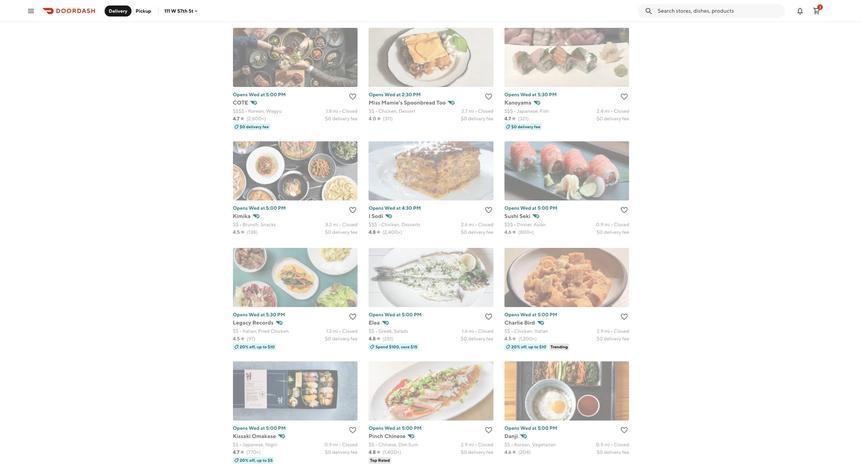 Task type: describe. For each thing, give the bounding box(es) containing it.
delivery for kissaki omakase
[[332, 450, 350, 456]]

delivery for sushi seki
[[604, 230, 622, 235]]

$$ for kissaki omakase
[[233, 443, 239, 448]]

5:00 for kimika
[[266, 206, 277, 211]]

2 20% off, up to $10 from the left
[[512, 345, 547, 350]]

2.9 mi • closed for pinch chinese
[[461, 443, 494, 448]]

2.6
[[461, 222, 468, 228]]

wed for pinch chinese
[[385, 426, 396, 431]]

click to add this store to your saved list image for seki
[[621, 206, 629, 215]]

4.5 for kimika
[[233, 230, 240, 235]]

opens wed at 5:00 pm for charlie bird
[[505, 312, 558, 318]]

2.9 mi • closed for charlie bird
[[597, 329, 630, 334]]

1 20% off, up to $10 from the left
[[240, 345, 275, 350]]

chinese,
[[379, 443, 398, 448]]

fee for sushi seki
[[623, 230, 630, 235]]

pickup
[[136, 8, 151, 14]]

top
[[370, 458, 378, 464]]

2.4 mi • closed
[[597, 108, 630, 114]]

$$ for charlie bird
[[505, 329, 510, 334]]

at for charlie bird
[[532, 312, 537, 318]]

$$ for danji
[[505, 443, 510, 448]]

sushi
[[505, 213, 519, 220]]

$0 delivery fee for sushi seki
[[597, 230, 630, 235]]

at for kimika
[[261, 206, 265, 211]]

closed for elea
[[478, 329, 494, 334]]

$$$ • japanese, fish
[[505, 108, 549, 114]]

mi for kimika
[[333, 222, 338, 228]]

w
[[171, 8, 176, 14]]

2.6 mi • closed
[[461, 222, 494, 228]]

to for omakase
[[263, 458, 267, 464]]

spend
[[376, 345, 388, 350]]

2.4
[[597, 108, 604, 114]]

$$ • brunch, snacks
[[233, 222, 276, 228]]

Store search: begin typing to search for stores available on DoorDash text field
[[658, 7, 781, 15]]

$$$$
[[233, 108, 244, 114]]

delivery for miss mamie's spoonbread too
[[468, 116, 486, 122]]

seki
[[520, 213, 531, 220]]

opens for legacy records
[[233, 312, 248, 318]]

up for records
[[257, 345, 262, 350]]

wagyu
[[266, 108, 282, 114]]

wed for charlie bird
[[521, 312, 531, 318]]

1.6 mi • closed
[[462, 329, 494, 334]]

closed for charlie bird
[[614, 329, 630, 334]]

trending
[[551, 345, 568, 350]]

up for omakase
[[257, 458, 262, 464]]

1.8 mi • closed
[[326, 108, 358, 114]]

5:00 for pinch chinese
[[402, 426, 413, 431]]

closed for i sodi
[[478, 222, 494, 228]]

$$ • greek, salads
[[369, 329, 408, 334]]

danji
[[505, 434, 518, 440]]

click to add this store to your saved list image for charlie bird
[[621, 313, 629, 321]]

2.7 mi • closed
[[462, 108, 494, 114]]

pm for danji
[[550, 426, 558, 431]]

to down (1,200+)
[[535, 345, 539, 350]]

$0 for legacy records
[[325, 336, 331, 342]]

3
[[820, 5, 822, 9]]

kimika
[[233, 213, 251, 220]]

wed for legacy records
[[249, 312, 260, 318]]

wed for i sodi
[[385, 206, 396, 211]]

1.2
[[326, 329, 332, 334]]

elea
[[369, 320, 380, 326]]

wed for kissaki omakase
[[249, 426, 260, 431]]

$$ for elea
[[369, 329, 375, 334]]

italian,
[[243, 329, 257, 334]]

111
[[164, 8, 170, 14]]

1 $10 from the left
[[268, 345, 275, 350]]

brunch,
[[243, 222, 260, 228]]

to for records
[[263, 345, 267, 350]]

japanese, for kissaki omakase
[[243, 443, 264, 448]]

$$ for miss mamie's spoonbread too
[[369, 108, 375, 114]]

$0 delivery fee for i sodi
[[461, 230, 494, 235]]

fee for elea
[[487, 336, 494, 342]]

nigiri
[[265, 443, 277, 448]]

$0 for kimika
[[325, 230, 331, 235]]

fish
[[540, 108, 549, 114]]

(251)
[[383, 336, 394, 342]]

salads
[[394, 329, 408, 334]]

$0 for charlie bird
[[597, 336, 603, 342]]

italian
[[535, 329, 548, 334]]

cote
[[233, 100, 248, 106]]

3 button
[[810, 4, 824, 18]]

$0 for i sodi
[[461, 230, 467, 235]]

5:00 for elea
[[402, 312, 413, 318]]

spoonbread
[[404, 100, 436, 106]]

(97)
[[247, 336, 256, 342]]

mi for legacy records
[[333, 329, 338, 334]]

opens for kimika
[[233, 206, 248, 211]]

4:30
[[402, 206, 412, 211]]

$$ • italian, fried chicken
[[233, 329, 289, 334]]

(1,400+)
[[383, 450, 401, 456]]

$0 delivery fee for charlie bird
[[597, 336, 630, 342]]

up down (1,200+)
[[529, 345, 534, 350]]

mi for pinch chinese
[[469, 443, 474, 448]]

kissaki omakase
[[233, 434, 276, 440]]

too
[[437, 100, 446, 106]]

at for danji
[[532, 426, 537, 431]]

delivery
[[109, 8, 127, 14]]

click to add this store to your saved list image for kimika
[[349, 206, 357, 215]]

pickup button
[[132, 5, 155, 16]]

dim
[[399, 443, 408, 448]]

pm for miss mamie's spoonbread too
[[413, 92, 421, 97]]

1.8
[[326, 108, 332, 114]]

closed for pinch chinese
[[478, 443, 494, 448]]

5:00 for cote
[[266, 92, 277, 97]]

pm for kissaki omakase
[[278, 426, 286, 431]]

20% for records
[[240, 345, 249, 350]]

2.7
[[462, 108, 468, 114]]

(770+)
[[247, 450, 261, 456]]

4.7 for cote
[[233, 116, 240, 122]]

omakase
[[252, 434, 276, 440]]

$$$ for kanoyama
[[505, 108, 513, 114]]

(311)
[[383, 116, 393, 122]]

at for kanoyama
[[532, 92, 537, 97]]

$$ • chicken, italian
[[505, 329, 548, 334]]

dinner,
[[517, 222, 533, 228]]

fee for danji
[[623, 450, 630, 456]]

3.2 mi • closed
[[326, 222, 358, 228]]

charlie bird
[[505, 320, 535, 326]]

fee for charlie bird
[[623, 336, 630, 342]]

asian
[[534, 222, 546, 228]]

wed for elea
[[385, 312, 396, 318]]

top rated
[[370, 458, 390, 464]]

$$ • korean, vegetarian
[[505, 443, 556, 448]]

$100,
[[389, 345, 400, 350]]

$$ • japanese, nigiri
[[233, 443, 277, 448]]

bird
[[525, 320, 535, 326]]

delivery for elea
[[468, 336, 486, 342]]

at for elea
[[397, 312, 401, 318]]

closed for danji
[[614, 443, 630, 448]]

closed for kanoyama
[[614, 108, 630, 114]]

fee for kissaki omakase
[[351, 450, 358, 456]]

closed for kimika
[[342, 222, 358, 228]]

delivery for danji
[[604, 450, 622, 456]]

chinese
[[385, 434, 406, 440]]

pm for sushi seki
[[550, 206, 558, 211]]

legacy records
[[233, 320, 274, 326]]

closed for legacy records
[[342, 329, 358, 334]]

fried
[[258, 329, 270, 334]]

vegetarian
[[532, 443, 556, 448]]

$$ • chicken, dessert
[[369, 108, 416, 114]]

kanoyama
[[505, 100, 532, 106]]

i
[[369, 213, 371, 220]]

miss
[[369, 100, 381, 106]]

chicken, for mamie's
[[379, 108, 398, 114]]

at for i sodi
[[397, 206, 401, 211]]

greek,
[[379, 329, 393, 334]]

mamie's
[[382, 100, 403, 106]]



Task type: locate. For each thing, give the bounding box(es) containing it.
$$$ for i sodi
[[369, 222, 377, 228]]

1 vertical spatial 4.6
[[505, 450, 512, 456]]

wed for kanoyama
[[521, 92, 531, 97]]

click to add this store to your saved list image for elea
[[485, 313, 493, 321]]

$$$$ • korean, wagyu
[[233, 108, 282, 114]]

$0 delivery fee
[[325, 116, 358, 122], [461, 116, 494, 122], [597, 116, 630, 122], [240, 124, 269, 129], [512, 124, 541, 129], [325, 230, 358, 235], [461, 230, 494, 235], [597, 230, 630, 235], [325, 336, 358, 342], [461, 336, 494, 342], [597, 336, 630, 342], [325, 450, 358, 456], [461, 450, 494, 456], [597, 450, 630, 456]]

0 horizontal spatial korean,
[[248, 108, 265, 114]]

at up bird
[[532, 312, 537, 318]]

opens up 'cote'
[[233, 92, 248, 97]]

pm for kimika
[[278, 206, 286, 211]]

111 w 57th st button
[[164, 8, 199, 14]]

at up asian
[[532, 206, 537, 211]]

up down "(770+)"
[[257, 458, 262, 464]]

closed for cote
[[342, 108, 358, 114]]

fee for legacy records
[[351, 336, 358, 342]]

5:00 up wagyu
[[266, 92, 277, 97]]

opens up sushi
[[505, 206, 520, 211]]

1 horizontal spatial 20% off, up to $10
[[512, 345, 547, 350]]

opens wed at 5:30 pm up 'records' on the bottom left of the page
[[233, 312, 285, 318]]

pm for kanoyama
[[549, 92, 557, 97]]

at up snacks
[[261, 206, 265, 211]]

5:00
[[266, 92, 277, 97], [266, 206, 277, 211], [538, 206, 549, 211], [402, 312, 413, 318], [538, 312, 549, 318], [266, 426, 277, 431], [402, 426, 413, 431], [538, 426, 549, 431]]

opens wed at 5:00 pm for kissaki omakase
[[233, 426, 286, 431]]

$$$ • dinner, asian
[[505, 222, 546, 228]]

wed up seki
[[521, 206, 531, 211]]

opens for elea
[[369, 312, 384, 318]]

$$ for kimika
[[233, 222, 239, 228]]

opens wed at 5:00 pm up the chinese
[[369, 426, 422, 431]]

5:00 up snacks
[[266, 206, 277, 211]]

mi for kissaki omakase
[[333, 443, 338, 448]]

0 horizontal spatial 0.9
[[325, 443, 332, 448]]

0 vertical spatial 2.9
[[597, 329, 604, 334]]

wed up $$$$ • korean, wagyu
[[249, 92, 260, 97]]

1 vertical spatial korean,
[[514, 443, 531, 448]]

closed for kissaki omakase
[[342, 443, 358, 448]]

5:00 up the chinese
[[402, 426, 413, 431]]

0 vertical spatial 4.6
[[505, 230, 512, 235]]

$$$ down kanoyama
[[505, 108, 513, 114]]

0.9 mi • closed for sushi seki
[[596, 222, 630, 228]]

4.5 down charlie
[[505, 336, 512, 342]]

opens up the i sodi
[[369, 206, 384, 211]]

2 items, open order cart image
[[813, 7, 821, 15]]

0 horizontal spatial 20% off, up to $10
[[240, 345, 275, 350]]

(1,200+)
[[519, 336, 537, 342]]

2 vertical spatial chicken,
[[514, 329, 534, 334]]

1 horizontal spatial 5:30
[[538, 92, 548, 97]]

to
[[263, 345, 267, 350], [535, 345, 539, 350], [263, 458, 267, 464]]

5:00 up salads
[[402, 312, 413, 318]]

charlie
[[505, 320, 523, 326]]

2.9
[[597, 329, 604, 334], [461, 443, 468, 448]]

off,
[[250, 345, 256, 350], [521, 345, 528, 350], [250, 458, 256, 464]]

0.9 for omakase
[[325, 443, 332, 448]]

0 horizontal spatial japanese,
[[243, 443, 264, 448]]

$0 for pinch chinese
[[461, 450, 467, 456]]

$$ down pinch
[[369, 443, 375, 448]]

4.6 for sushi seki
[[505, 230, 512, 235]]

1 horizontal spatial 0.9 mi • closed
[[596, 222, 630, 228]]

5:00 up asian
[[538, 206, 549, 211]]

opens up charlie
[[505, 312, 520, 318]]

0.5
[[596, 443, 604, 448]]

opens up elea
[[369, 312, 384, 318]]

up down $$ • italian, fried chicken
[[257, 345, 262, 350]]

1 vertical spatial 2.9 mi • closed
[[461, 443, 494, 448]]

at up 'records' on the bottom left of the page
[[261, 312, 265, 318]]

0.5 mi • closed
[[596, 443, 630, 448]]

korean,
[[248, 108, 265, 114], [514, 443, 531, 448]]

1 vertical spatial 5:30
[[266, 312, 277, 318]]

click to add this store to your saved list image for kissaki omakase
[[349, 427, 357, 435]]

1 vertical spatial 0.9 mi • closed
[[325, 443, 358, 448]]

mi
[[333, 108, 338, 114], [469, 108, 474, 114], [605, 108, 610, 114], [333, 222, 338, 228], [469, 222, 474, 228], [605, 222, 610, 228], [333, 329, 338, 334], [469, 329, 474, 334], [605, 329, 610, 334], [333, 443, 338, 448], [469, 443, 474, 448], [605, 443, 610, 448]]

chicken, up (1,200+)
[[514, 329, 534, 334]]

20% down (1,200+)
[[512, 345, 520, 350]]

opens wed at 5:00 pm up $$ • brunch, snacks
[[233, 206, 286, 211]]

111 w 57th st
[[164, 8, 194, 14]]

$10
[[268, 345, 275, 350], [540, 345, 547, 350]]

pinch
[[369, 434, 384, 440]]

fee for cote
[[351, 116, 358, 122]]

at for kissaki omakase
[[261, 426, 265, 431]]

2.9 mi • closed
[[597, 329, 630, 334], [461, 443, 494, 448]]

opens wed at 5:00 pm up salads
[[369, 312, 422, 318]]

3 4.8 from the top
[[369, 450, 376, 456]]

wed for miss mamie's spoonbread too
[[385, 92, 396, 97]]

click to add this store to your saved list image for kanoyama
[[621, 93, 629, 101]]

korean, up (2,600+)
[[248, 108, 265, 114]]

4.7 down kissaki
[[233, 450, 240, 456]]

delivery for pinch chinese
[[468, 450, 486, 456]]

1 vertical spatial chicken,
[[381, 222, 401, 228]]

2.9 for bird
[[597, 329, 604, 334]]

opens wed at 5:00 pm for sushi seki
[[505, 206, 558, 211]]

$10 down the "italian"
[[540, 345, 547, 350]]

2 4.6 from the top
[[505, 450, 512, 456]]

20% down "(770+)"
[[240, 458, 249, 464]]

notification bell image
[[797, 7, 805, 15]]

at up the $$$ • japanese, fish
[[532, 92, 537, 97]]

at left the '4:30'
[[397, 206, 401, 211]]

$$ down kissaki
[[233, 443, 239, 448]]

wed up legacy records
[[249, 312, 260, 318]]

5:30 for legacy records
[[266, 312, 277, 318]]

opens up danji
[[505, 426, 520, 431]]

1 horizontal spatial opens wed at 5:30 pm
[[505, 92, 557, 97]]

click to add this store to your saved list image
[[485, 93, 493, 101], [485, 206, 493, 215], [621, 206, 629, 215], [349, 313, 357, 321], [621, 427, 629, 435]]

at up the chinese
[[397, 426, 401, 431]]

opens up kimika
[[233, 206, 248, 211]]

opens wed at 4:30 pm
[[369, 206, 421, 211]]

0 vertical spatial 4.8
[[369, 230, 376, 235]]

$10 down fried
[[268, 345, 275, 350]]

4.8 up top
[[369, 450, 376, 456]]

•
[[245, 108, 247, 114], [339, 108, 341, 114], [376, 108, 378, 114], [475, 108, 477, 114], [514, 108, 516, 114], [611, 108, 613, 114], [240, 222, 242, 228], [339, 222, 341, 228], [378, 222, 380, 228], [475, 222, 477, 228], [514, 222, 516, 228], [611, 222, 613, 228], [240, 329, 242, 334], [339, 329, 341, 334], [376, 329, 378, 334], [475, 329, 477, 334], [511, 329, 513, 334], [611, 329, 613, 334], [240, 443, 242, 448], [339, 443, 341, 448], [376, 443, 378, 448], [475, 443, 477, 448], [511, 443, 513, 448], [611, 443, 613, 448]]

mi for cote
[[333, 108, 338, 114]]

(2,600+)
[[247, 116, 266, 122]]

japanese, up "(770+)"
[[243, 443, 264, 448]]

$$ • chinese, dim sum
[[369, 443, 418, 448]]

opens wed at 5:00 pm for elea
[[369, 312, 422, 318]]

$0 delivery fee for elea
[[461, 336, 494, 342]]

off, down (97)
[[250, 345, 256, 350]]

mi for kanoyama
[[605, 108, 610, 114]]

pm for charlie bird
[[550, 312, 558, 318]]

at up $$$$ • korean, wagyu
[[261, 92, 265, 97]]

0.9 mi • closed for kissaki omakase
[[325, 443, 358, 448]]

$0 for sushi seki
[[597, 230, 603, 235]]

closed for miss mamie's spoonbread too
[[478, 108, 494, 114]]

delivery for legacy records
[[332, 336, 350, 342]]

$$ down charlie
[[505, 329, 510, 334]]

1 horizontal spatial $10
[[540, 345, 547, 350]]

korean, up (204) on the right of page
[[514, 443, 531, 448]]

1 horizontal spatial korean,
[[514, 443, 531, 448]]

wed for kimika
[[249, 206, 260, 211]]

$$
[[369, 108, 375, 114], [233, 222, 239, 228], [233, 329, 239, 334], [369, 329, 375, 334], [505, 329, 510, 334], [233, 443, 239, 448], [369, 443, 375, 448], [505, 443, 510, 448]]

wed up kimika
[[249, 206, 260, 211]]

5:00 up vegetarian
[[538, 426, 549, 431]]

rated
[[378, 458, 390, 464]]

$$$ • chicken, desserts
[[369, 222, 421, 228]]

wed up mamie's
[[385, 92, 396, 97]]

(800+)
[[519, 230, 534, 235]]

at up $$ • korean, vegetarian
[[532, 426, 537, 431]]

1 vertical spatial japanese,
[[243, 443, 264, 448]]

2 4.8 from the top
[[369, 336, 376, 342]]

1 4.8 from the top
[[369, 230, 376, 235]]

opens for danji
[[505, 426, 520, 431]]

to down fried
[[263, 345, 267, 350]]

1 horizontal spatial 0.9
[[596, 222, 604, 228]]

opens wed at 5:30 pm
[[505, 92, 557, 97], [233, 312, 285, 318]]

$$ down kimika
[[233, 222, 239, 228]]

click to add this store to your saved list image
[[349, 93, 357, 101], [621, 93, 629, 101], [349, 206, 357, 215], [485, 313, 493, 321], [621, 313, 629, 321], [349, 427, 357, 435], [485, 427, 493, 435]]

20% off, up to $10 down (1,200+)
[[512, 345, 547, 350]]

1 vertical spatial 2.9
[[461, 443, 468, 448]]

closed for sushi seki
[[614, 222, 630, 228]]

4.8 for elea
[[369, 336, 376, 342]]

wed left the '4:30'
[[385, 206, 396, 211]]

0 vertical spatial 2.9 mi • closed
[[597, 329, 630, 334]]

1.2 mi • closed
[[326, 329, 358, 334]]

kissaki
[[233, 434, 251, 440]]

4.5 for charlie bird
[[505, 336, 512, 342]]

save
[[401, 345, 410, 350]]

1 horizontal spatial 2.9 mi • closed
[[597, 329, 630, 334]]

off, for records
[[250, 345, 256, 350]]

20% down (97)
[[240, 345, 249, 350]]

chicken
[[271, 329, 289, 334]]

1 4.6 from the top
[[505, 230, 512, 235]]

$15
[[411, 345, 418, 350]]

delivery for kimika
[[332, 230, 350, 235]]

$0 delivery fee for danji
[[597, 450, 630, 456]]

sodi
[[372, 213, 383, 220]]

off, down "(770+)"
[[250, 458, 256, 464]]

0 horizontal spatial opens wed at 5:30 pm
[[233, 312, 285, 318]]

japanese,
[[517, 108, 539, 114], [243, 443, 264, 448]]

1 horizontal spatial japanese,
[[517, 108, 539, 114]]

$$ down danji
[[505, 443, 510, 448]]

spend $100, save $15
[[376, 345, 418, 350]]

opens wed at 5:00 pm up seki
[[505, 206, 558, 211]]

fee for kanoyama
[[623, 116, 630, 122]]

20% off, up to $5
[[240, 458, 273, 464]]

$0 for kissaki omakase
[[325, 450, 331, 456]]

0 vertical spatial korean,
[[248, 108, 265, 114]]

opens wed at 5:00 pm up $$$$ • korean, wagyu
[[233, 92, 286, 97]]

at up salads
[[397, 312, 401, 318]]

0 horizontal spatial 0.9 mi • closed
[[325, 443, 358, 448]]

wed up $$ • greek, salads
[[385, 312, 396, 318]]

click to add this store to your saved list image for mamie's
[[485, 93, 493, 101]]

opens wed at 5:00 pm for pinch chinese
[[369, 426, 422, 431]]

5:30 for kanoyama
[[538, 92, 548, 97]]

snacks
[[261, 222, 276, 228]]

opens up legacy on the left bottom
[[233, 312, 248, 318]]

5:00 up omakase
[[266, 426, 277, 431]]

1 horizontal spatial 2.9
[[597, 329, 604, 334]]

0 horizontal spatial 2.9
[[461, 443, 468, 448]]

0 vertical spatial opens wed at 5:30 pm
[[505, 92, 557, 97]]

2:30
[[402, 92, 412, 97]]

opens wed at 5:30 pm for kanoyama
[[505, 92, 557, 97]]

japanese, up "(321)"
[[517, 108, 539, 114]]

20% for omakase
[[240, 458, 249, 464]]

opens wed at 5:00 pm for danji
[[505, 426, 558, 431]]

chicken, up (2,400+)
[[381, 222, 401, 228]]

st
[[189, 8, 194, 14]]

20% off, up to $10 down (97)
[[240, 345, 275, 350]]

(138)
[[247, 230, 258, 235]]

4.7 left "(321)"
[[505, 116, 511, 122]]

opens wed at 5:00 pm
[[233, 92, 286, 97], [233, 206, 286, 211], [505, 206, 558, 211], [369, 312, 422, 318], [505, 312, 558, 318], [233, 426, 286, 431], [369, 426, 422, 431], [505, 426, 558, 431]]

2 vertical spatial 4.8
[[369, 450, 376, 456]]

opens up pinch
[[369, 426, 384, 431]]

legacy
[[233, 320, 251, 326]]

at left 2:30
[[397, 92, 401, 97]]

0 vertical spatial chicken,
[[379, 108, 398, 114]]

fee
[[351, 116, 358, 122], [487, 116, 494, 122], [623, 116, 630, 122], [263, 124, 269, 129], [534, 124, 541, 129], [351, 230, 358, 235], [487, 230, 494, 235], [623, 230, 630, 235], [351, 336, 358, 342], [487, 336, 494, 342], [623, 336, 630, 342], [351, 450, 358, 456], [487, 450, 494, 456], [623, 450, 630, 456]]

desserts
[[402, 222, 421, 228]]

opens
[[233, 92, 248, 97], [369, 92, 384, 97], [505, 92, 520, 97], [233, 206, 248, 211], [369, 206, 384, 211], [505, 206, 520, 211], [233, 312, 248, 318], [369, 312, 384, 318], [505, 312, 520, 318], [233, 426, 248, 431], [369, 426, 384, 431], [505, 426, 520, 431]]

4.8 for i sodi
[[369, 230, 376, 235]]

$$ up 4.0
[[369, 108, 375, 114]]

wed up bird
[[521, 312, 531, 318]]

5:30
[[538, 92, 548, 97], [266, 312, 277, 318]]

0 vertical spatial 0.9 mi • closed
[[596, 222, 630, 228]]

$$$ down the i sodi
[[369, 222, 377, 228]]

$$ down elea
[[369, 329, 375, 334]]

records
[[252, 320, 274, 326]]

dessert
[[399, 108, 416, 114]]

at up omakase
[[261, 426, 265, 431]]

0 horizontal spatial 5:30
[[266, 312, 277, 318]]

at for pinch chinese
[[397, 426, 401, 431]]

0 vertical spatial 5:30
[[538, 92, 548, 97]]

opens up miss
[[369, 92, 384, 97]]

2 $10 from the left
[[540, 345, 547, 350]]

pm for legacy records
[[278, 312, 285, 318]]

off, down (1,200+)
[[521, 345, 528, 350]]

fee for miss mamie's spoonbread too
[[487, 116, 494, 122]]

opens wed at 2:30 pm
[[369, 92, 421, 97]]

to left $5
[[263, 458, 267, 464]]

miss mamie's spoonbread too
[[369, 100, 446, 106]]

fee for pinch chinese
[[487, 450, 494, 456]]

sum
[[409, 443, 418, 448]]

$0 delivery fee for legacy records
[[325, 336, 358, 342]]

0 vertical spatial 0.9
[[596, 222, 604, 228]]

wed up $$ • korean, vegetarian
[[521, 426, 531, 431]]

pinch chinese
[[369, 434, 406, 440]]

opens wed at 5:00 pm up bird
[[505, 312, 558, 318]]

at for cote
[[261, 92, 265, 97]]

opens up kissaki
[[233, 426, 248, 431]]

$$ for pinch chinese
[[369, 443, 375, 448]]

5:30 up 'records' on the bottom left of the page
[[266, 312, 277, 318]]

5:30 up fish
[[538, 92, 548, 97]]

1 vertical spatial 4.8
[[369, 336, 376, 342]]

4.8 down i
[[369, 230, 376, 235]]

4.0
[[369, 116, 376, 122]]

wed up "pinch chinese"
[[385, 426, 396, 431]]

pm
[[278, 92, 286, 97], [413, 92, 421, 97], [549, 92, 557, 97], [278, 206, 286, 211], [413, 206, 421, 211], [550, 206, 558, 211], [278, 312, 285, 318], [414, 312, 422, 318], [550, 312, 558, 318], [278, 426, 286, 431], [414, 426, 422, 431], [550, 426, 558, 431]]

sushi seki
[[505, 213, 531, 220]]

4.5 left the (138)
[[233, 230, 240, 235]]

open menu image
[[27, 7, 35, 15]]

$$ down legacy on the left bottom
[[233, 329, 239, 334]]

0 vertical spatial japanese,
[[517, 108, 539, 114]]

at
[[261, 92, 265, 97], [397, 92, 401, 97], [532, 92, 537, 97], [261, 206, 265, 211], [397, 206, 401, 211], [532, 206, 537, 211], [261, 312, 265, 318], [397, 312, 401, 318], [532, 312, 537, 318], [261, 426, 265, 431], [397, 426, 401, 431], [532, 426, 537, 431]]

4.5 for legacy records
[[233, 336, 240, 342]]

0 horizontal spatial $10
[[268, 345, 275, 350]]

fee for kimika
[[351, 230, 358, 235]]

1 vertical spatial opens wed at 5:30 pm
[[233, 312, 285, 318]]

0.9
[[596, 222, 604, 228], [325, 443, 332, 448]]

4.6 down danji
[[505, 450, 512, 456]]

0.9 for seki
[[596, 222, 604, 228]]

$0 delivery fee for miss mamie's spoonbread too
[[461, 116, 494, 122]]

4.8 up spend
[[369, 336, 376, 342]]

delivery for kanoyama
[[604, 116, 622, 122]]

5:00 up the "italian"
[[538, 312, 549, 318]]

wed up kissaki omakase
[[249, 426, 260, 431]]

at for miss mamie's spoonbread too
[[397, 92, 401, 97]]

opens wed at 5:00 pm up omakase
[[233, 426, 286, 431]]

4.5 left (97)
[[233, 336, 240, 342]]

4.5
[[233, 230, 240, 235], [233, 336, 240, 342], [505, 336, 512, 342]]

delivery for charlie bird
[[604, 336, 622, 342]]

$$ for legacy records
[[233, 329, 239, 334]]

mi for danji
[[605, 443, 610, 448]]

$5
[[268, 458, 273, 464]]

click to add this store to your saved list image for records
[[349, 313, 357, 321]]

delivery
[[332, 116, 350, 122], [468, 116, 486, 122], [604, 116, 622, 122], [246, 124, 262, 129], [518, 124, 534, 129], [332, 230, 350, 235], [468, 230, 486, 235], [604, 230, 622, 235], [332, 336, 350, 342], [468, 336, 486, 342], [604, 336, 622, 342], [332, 450, 350, 456], [468, 450, 486, 456], [604, 450, 622, 456]]

57th
[[177, 8, 188, 14]]

1 vertical spatial 0.9
[[325, 443, 332, 448]]

japanese, for kanoyama
[[517, 108, 539, 114]]

wed up kanoyama
[[521, 92, 531, 97]]

0 horizontal spatial 2.9 mi • closed
[[461, 443, 494, 448]]

$0 delivery fee for kimika
[[325, 230, 358, 235]]

4.6 down sushi
[[505, 230, 512, 235]]

i sodi
[[369, 213, 383, 220]]

click to add this store to your saved list image for cote
[[349, 93, 357, 101]]

4.7 down $$$$
[[233, 116, 240, 122]]

opens wed at 5:30 pm up kanoyama
[[505, 92, 557, 97]]

fee for i sodi
[[487, 230, 494, 235]]

delivery for i sodi
[[468, 230, 486, 235]]

chicken, up (311)
[[379, 108, 398, 114]]

click to add this store to your saved list image for sodi
[[485, 206, 493, 215]]

3.2
[[326, 222, 332, 228]]

opens wed at 5:00 pm up $$ • korean, vegetarian
[[505, 426, 558, 431]]

opens up kanoyama
[[505, 92, 520, 97]]



Task type: vqa. For each thing, say whether or not it's contained in the screenshot.
opens associated with Kissaki Omakase
yes



